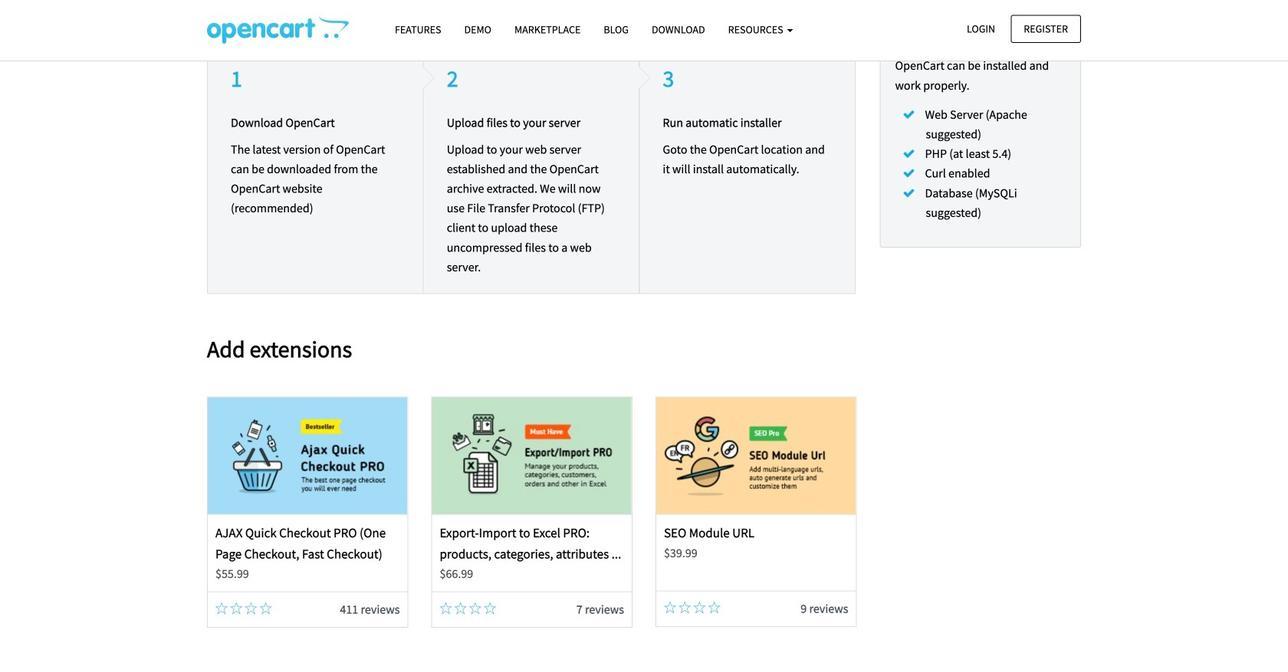 Task type: vqa. For each thing, say whether or not it's contained in the screenshot.
OPENCART - OPEN SOURCE SHOPPING CART SOLUTION image
no



Task type: locate. For each thing, give the bounding box(es) containing it.
5 star light o image from the left
[[469, 602, 482, 615]]

6 star light o image from the left
[[484, 602, 496, 615]]

star light o image
[[230, 602, 242, 615], [245, 602, 257, 615], [440, 602, 452, 615], [455, 602, 467, 615], [469, 602, 482, 615], [484, 602, 496, 615]]

2 star light o image from the left
[[245, 602, 257, 615]]

4 star light o image from the left
[[455, 602, 467, 615]]

star light o image
[[664, 602, 676, 614], [679, 602, 691, 614], [694, 602, 706, 614], [708, 602, 721, 614], [215, 602, 228, 615], [260, 602, 272, 615]]

3 star light o image from the left
[[440, 602, 452, 615]]



Task type: describe. For each thing, give the bounding box(es) containing it.
ajax quick checkout pro (one page checkout, fast checkout) image
[[208, 398, 407, 514]]

export-import to excel pro: products, categories, attributes ... image
[[432, 398, 632, 514]]

opencart - downloads image
[[207, 16, 349, 44]]

1 star light o image from the left
[[230, 602, 242, 615]]

seo module url image
[[657, 398, 856, 514]]



